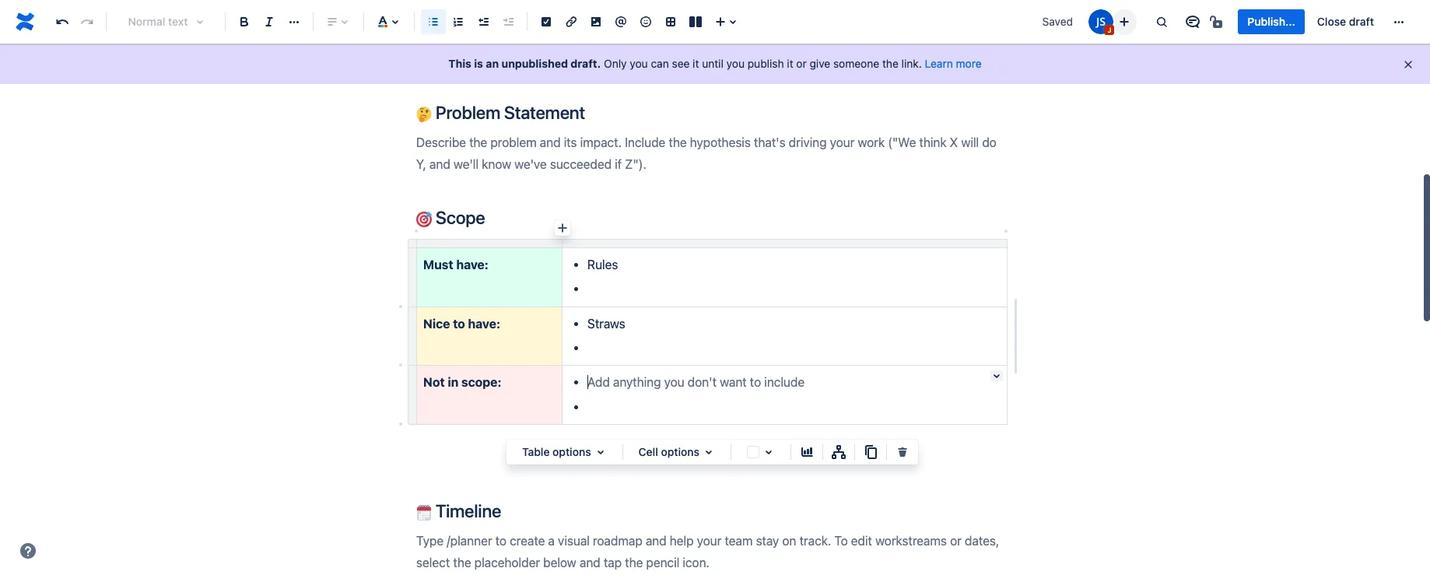 Task type: describe. For each thing, give the bounding box(es) containing it.
0 vertical spatial have:
[[456, 257, 489, 271]]

numbered list ⌘⇧7 image
[[449, 12, 468, 31]]

this is an unpublished draft. only you can see it until you publish it or give someone the link. learn more
[[449, 57, 982, 70]]

italic ⌘i image
[[260, 12, 279, 31]]

indent tab image
[[499, 12, 518, 31]]

only
[[604, 57, 627, 70]]

2 it from the left
[[787, 57, 794, 70]]

bullet list ⌘⇧8 image
[[424, 12, 443, 31]]

undo ⌘z image
[[53, 12, 72, 31]]

publish
[[748, 57, 784, 70]]

comment icon image
[[1184, 12, 1203, 31]]

table image
[[662, 12, 680, 31]]

until
[[702, 57, 724, 70]]

rules
[[588, 257, 618, 271]]

in
[[448, 376, 459, 390]]

timeline
[[432, 500, 502, 521]]

options for table options
[[553, 445, 591, 458]]

close draft button
[[1308, 9, 1384, 34]]

problem
[[436, 102, 501, 123]]

close
[[1318, 15, 1347, 28]]

must have:
[[423, 257, 489, 271]]

confluence image
[[12, 9, 37, 34]]

publish...
[[1248, 15, 1296, 28]]

cell
[[639, 445, 658, 458]]

copy image
[[862, 443, 880, 462]]

cell background image
[[760, 443, 778, 462]]

emoji image
[[637, 12, 655, 31]]

statement
[[504, 102, 585, 123]]

nice
[[423, 317, 450, 331]]

scope:
[[462, 376, 502, 390]]

mention image
[[612, 12, 631, 31]]

dismiss image
[[1403, 58, 1415, 71]]

learn more link
[[925, 57, 982, 70]]

cell options button
[[629, 443, 725, 462]]

jacob simon image
[[1089, 9, 1114, 34]]

expand dropdown menu image for table options
[[591, 443, 610, 462]]

close draft
[[1318, 15, 1375, 28]]

add image, video, or file image
[[587, 12, 606, 31]]



Task type: vqa. For each thing, say whether or not it's contained in the screenshot.
"as"
no



Task type: locate. For each thing, give the bounding box(es) containing it.
nice to have:
[[423, 317, 501, 331]]

chart image
[[798, 443, 817, 462]]

expand dropdown menu image for cell options
[[700, 443, 718, 462]]

must
[[423, 257, 454, 271]]

remove image
[[894, 443, 912, 462]]

it right see
[[693, 57, 699, 70]]

1 horizontal spatial you
[[727, 57, 745, 70]]

more image
[[1390, 12, 1409, 31]]

1 vertical spatial have:
[[468, 317, 501, 331]]

scope
[[432, 207, 485, 228]]

editable content region
[[392, 0, 1033, 574]]

have: right must
[[456, 257, 489, 271]]

0 horizontal spatial expand dropdown menu image
[[591, 443, 610, 462]]

expand dropdown menu image
[[591, 443, 610, 462], [700, 443, 718, 462]]

you
[[630, 57, 648, 70], [727, 57, 745, 70]]

confluence image
[[12, 9, 37, 34]]

1 options from the left
[[553, 445, 591, 458]]

table options
[[522, 445, 591, 458]]

0 horizontal spatial options
[[553, 445, 591, 458]]

not in scope:
[[423, 376, 502, 390]]

learn
[[925, 57, 953, 70]]

unpublished
[[502, 57, 568, 70]]

redo ⌘⇧z image
[[78, 12, 97, 31]]

this
[[449, 57, 472, 70]]

you right until
[[727, 57, 745, 70]]

outdent ⇧tab image
[[474, 12, 493, 31]]

link image
[[562, 12, 581, 31]]

0 horizontal spatial you
[[630, 57, 648, 70]]

an
[[486, 57, 499, 70]]

is
[[474, 57, 483, 70]]

table options button
[[513, 443, 616, 462]]

help image
[[19, 542, 37, 560]]

expand dropdown menu image left cell background image
[[700, 443, 718, 462]]

expand dropdown menu image left cell
[[591, 443, 610, 462]]

draft.
[[571, 57, 601, 70]]

more
[[956, 57, 982, 70]]

more formatting image
[[285, 12, 304, 31]]

options for cell options
[[661, 445, 700, 458]]

options inside cell options popup button
[[661, 445, 700, 458]]

options right cell
[[661, 445, 700, 458]]

table
[[522, 445, 550, 458]]

2 expand dropdown menu image from the left
[[700, 443, 718, 462]]

draft
[[1350, 15, 1375, 28]]

link.
[[902, 57, 922, 70]]

2 options from the left
[[661, 445, 700, 458]]

options inside "table options" dropdown button
[[553, 445, 591, 458]]

1 horizontal spatial options
[[661, 445, 700, 458]]

1 you from the left
[[630, 57, 648, 70]]

0 horizontal spatial it
[[693, 57, 699, 70]]

someone
[[834, 57, 880, 70]]

1 horizontal spatial expand dropdown menu image
[[700, 443, 718, 462]]

manage connected data image
[[830, 443, 848, 462]]

you left can
[[630, 57, 648, 70]]

can
[[651, 57, 669, 70]]

1 it from the left
[[693, 57, 699, 70]]

:thinking: image
[[416, 107, 432, 122], [416, 107, 432, 122]]

bold ⌘b image
[[235, 12, 254, 31]]

not
[[423, 376, 445, 390]]

2 you from the left
[[727, 57, 745, 70]]

problem statement
[[432, 102, 585, 123]]

cell options
[[639, 445, 700, 458]]

or
[[797, 57, 807, 70]]

have: right to at bottom left
[[468, 317, 501, 331]]

straws
[[588, 317, 626, 331]]

see
[[672, 57, 690, 70]]

layouts image
[[687, 12, 705, 31]]

give
[[810, 57, 831, 70]]

find and replace image
[[1153, 12, 1172, 31]]

invite to edit image
[[1116, 12, 1134, 31]]

options right table
[[553, 445, 591, 458]]

it left or
[[787, 57, 794, 70]]

1 expand dropdown menu image from the left
[[591, 443, 610, 462]]

no restrictions image
[[1209, 12, 1228, 31]]

to
[[453, 317, 465, 331]]

options
[[553, 445, 591, 458], [661, 445, 700, 458]]

it
[[693, 57, 699, 70], [787, 57, 794, 70]]

1 horizontal spatial it
[[787, 57, 794, 70]]

action item image
[[537, 12, 556, 31]]

the
[[883, 57, 899, 70]]

publish... button
[[1239, 9, 1305, 34]]

:dart: image
[[416, 212, 432, 228], [416, 212, 432, 228]]

:calendar_spiral: image
[[416, 505, 432, 521], [416, 505, 432, 521]]

have:
[[456, 257, 489, 271], [468, 317, 501, 331]]

saved
[[1043, 15, 1074, 28]]



